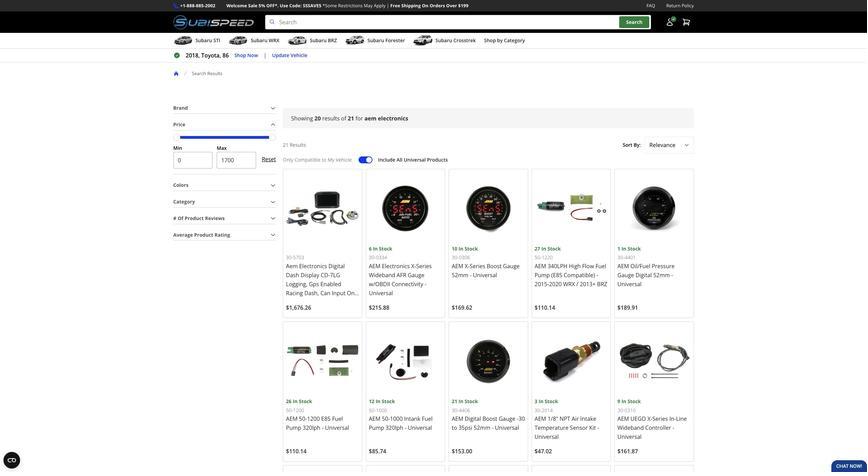 Task type: describe. For each thing, give the bounding box(es) containing it.
52mm for oil/fuel
[[654, 272, 670, 279]]

subaru for subaru brz
[[310, 37, 327, 44]]

home image
[[173, 71, 179, 76]]

line
[[677, 416, 687, 423]]

gauge inside the 1 in stock 30-4401 aem oil/fuel pressure gauge digital 52mm  - universal
[[618, 272, 635, 279]]

10
[[452, 246, 458, 252]]

1 in stock 30-4401 aem oil/fuel pressure gauge digital 52mm  - universal
[[618, 246, 675, 288]]

$110.14 for aem 340lph high flow fuel pump (e85 compatible) - 2015-2020 wrx / 2013+ brz
[[535, 304, 556, 312]]

aem uego x-series in-line wideband controller  - universal image
[[618, 325, 691, 398]]

universal inside 30-5703 aem electronics digital dash display cd-7lg logging, gps enabled racing dash, can input only w/ gps - universal
[[310, 299, 334, 306]]

320lph for 1200
[[303, 425, 321, 432]]

7lg
[[330, 272, 340, 279]]

reviews
[[205, 215, 225, 222]]

in for aem 340lph high flow fuel pump (e85 compatible) - 2015-2020 wrx / 2013+ brz
[[542, 246, 547, 252]]

2002
[[205, 2, 216, 9]]

6
[[369, 246, 372, 252]]

subaru brz button
[[288, 34, 337, 48]]

x- for aem electronics x-series wideband afr gauge w/obdii connectivity - universal
[[412, 263, 417, 270]]

universal inside 9 in stock 30-0310 aem uego x-series in-line wideband controller  - universal
[[618, 434, 642, 441]]

high
[[569, 263, 581, 270]]

86
[[223, 52, 229, 59]]

50- for aem 50-1000 intank fuel pump 320lph  - universal
[[369, 407, 376, 414]]

0 horizontal spatial 1000
[[376, 407, 387, 414]]

connectivity
[[392, 281, 424, 288]]

category button
[[173, 197, 276, 207]]

all
[[397, 157, 403, 163]]

+1-
[[180, 2, 187, 9]]

include all universal products
[[378, 157, 448, 163]]

stock for aem 1/8" npt air intake temperature sensor kit - universal
[[545, 399, 558, 405]]

universal inside 12 in stock 50-1000 aem 50-1000 intank fuel pump 320lph  - universal
[[408, 425, 432, 432]]

- inside the 26 in stock 50-1200 aem 50-1200 e85 fuel pump 320lph  - universal
[[322, 425, 324, 432]]

policy
[[682, 2, 694, 9]]

gauge inside 21 in stock 30-4406 aem digital boost gauge -30 to 35psi 52mm  - universal
[[499, 416, 516, 423]]

1 horizontal spatial 1200
[[307, 416, 320, 423]]

- inside 30-5703 aem electronics digital dash display cd-7lg logging, gps enabled racing dash, can input only w/ gps - universal
[[306, 299, 308, 306]]

- inside 10 in stock 30-0306 aem x-series boost gauge 52mm - universal
[[470, 272, 472, 279]]

30- inside 30-5703 aem electronics digital dash display cd-7lg logging, gps enabled racing dash, can input only w/ gps - universal
[[286, 254, 293, 261]]

aem
[[286, 263, 298, 270]]

open widget image
[[3, 452, 20, 469]]

welcome sale 5% off*. use code: sssave5
[[227, 2, 322, 9]]

sssave5
[[303, 2, 322, 9]]

only compatible to my vehicle
[[283, 157, 352, 163]]

wideband inside 6 in stock 30-0334 aem electronics x-series wideband afr gauge w/obdii connectivity - universal
[[369, 272, 395, 279]]

welcome
[[227, 2, 247, 9]]

sale
[[248, 2, 258, 9]]

$47.02
[[535, 448, 552, 456]]

orders
[[430, 2, 445, 9]]

in for aem digital boost gauge -30 to 35psi 52mm  - universal
[[459, 399, 464, 405]]

universal inside the 1 in stock 30-4401 aem oil/fuel pressure gauge digital 52mm  - universal
[[618, 281, 642, 288]]

subaru for subaru wrx
[[251, 37, 268, 44]]

2014
[[542, 407, 553, 414]]

universal inside 21 in stock 30-4406 aem digital boost gauge -30 to 35psi 52mm  - universal
[[495, 425, 519, 432]]

colors button
[[173, 180, 276, 191]]

shipping
[[402, 2, 421, 9]]

subaru forester
[[368, 37, 405, 44]]

w/obdii
[[369, 281, 391, 288]]

1
[[618, 246, 621, 252]]

search button
[[620, 16, 650, 28]]

reset
[[262, 156, 276, 163]]

3
[[535, 399, 538, 405]]

subaru wrx
[[251, 37, 280, 44]]

0 vertical spatial product
[[185, 215, 204, 222]]

sort
[[623, 142, 633, 148]]

showing 20 results of 21 for aem electronics
[[291, 115, 409, 122]]

- inside 6 in stock 30-0334 aem electronics x-series wideband afr gauge w/obdii connectivity - universal
[[425, 281, 427, 288]]

2018, toyota, 86
[[186, 52, 229, 59]]

12 in stock 50-1000 aem 50-1000 intank fuel pump 320lph  - universal
[[369, 399, 433, 432]]

toyota,
[[201, 52, 221, 59]]

$110.14 for aem 50-1200 e85 fuel pump 320lph  - universal
[[286, 448, 307, 456]]

subaru brz
[[310, 37, 337, 44]]

code:
[[290, 2, 302, 9]]

brz inside dropdown button
[[328, 37, 337, 44]]

digital inside 21 in stock 30-4406 aem digital boost gauge -30 to 35psi 52mm  - universal
[[465, 416, 481, 423]]

wideband inside 9 in stock 30-0310 aem uego x-series in-line wideband controller  - universal
[[618, 425, 644, 432]]

products
[[427, 157, 448, 163]]

brand
[[173, 105, 188, 111]]

aem for aem 50-1000 intank fuel pump 320lph  - universal
[[369, 416, 381, 423]]

30-5703 aem electronics digital dash display cd-7lg logging, gps enabled racing dash, can input only w/ gps - universal
[[286, 254, 359, 306]]

30- for aem digital boost gauge -30 to 35psi 52mm  - universal
[[452, 407, 459, 414]]

intank
[[404, 416, 421, 423]]

gauge inside 6 in stock 30-0334 aem electronics x-series wideband afr gauge w/obdii connectivity - universal
[[408, 272, 425, 279]]

free
[[391, 2, 401, 9]]

vehicle inside button
[[291, 52, 308, 58]]

search input field
[[265, 15, 651, 29]]

# of product reviews
[[173, 215, 225, 222]]

shop now link
[[235, 52, 258, 59]]

button image
[[666, 18, 674, 26]]

9
[[618, 399, 621, 405]]

stock for aem electronics x-series wideband afr gauge w/obdii connectivity - universal
[[379, 246, 393, 252]]

display
[[301, 272, 320, 279]]

$161.87
[[618, 448, 639, 456]]

cd-
[[321, 272, 330, 279]]

Select... button
[[645, 137, 694, 154]]

50- for aem 50-1200 e85 fuel pump 320lph  - universal
[[286, 407, 293, 414]]

in for aem x-series boost gauge 52mm - universal
[[459, 246, 464, 252]]

12
[[369, 399, 375, 405]]

temperature
[[535, 425, 569, 432]]

# of product reviews button
[[173, 213, 276, 224]]

oil/fuel
[[631, 263, 651, 270]]

return policy link
[[667, 2, 694, 9]]

fuel for e85
[[332, 416, 343, 423]]

compatible
[[295, 157, 321, 163]]

a subaru crosstrek thumbnail image image
[[414, 35, 433, 46]]

in for aem 1/8" npt air intake temperature sensor kit - universal
[[539, 399, 544, 405]]

of inside dropdown button
[[178, 215, 184, 222]]

35psi
[[459, 425, 473, 432]]

2020
[[550, 281, 562, 288]]

aem oil/fuel pressure gauge digital 52mm  - universal image
[[618, 172, 691, 245]]

1 horizontal spatial vehicle
[[336, 157, 352, 163]]

50- left intank
[[382, 416, 390, 423]]

gauge inside 10 in stock 30-0306 aem x-series boost gauge 52mm - universal
[[503, 263, 520, 270]]

30- for aem oil/fuel pressure gauge digital 52mm  - universal
[[618, 254, 625, 261]]

return
[[667, 2, 681, 9]]

racing
[[286, 290, 303, 297]]

$85.74
[[369, 448, 387, 456]]

stock for aem 50-1000 intank fuel pump 320lph  - universal
[[382, 399, 395, 405]]

minimum slider
[[173, 134, 180, 141]]

0 vertical spatial to
[[322, 157, 327, 163]]

in for aem oil/fuel pressure gauge digital 52mm  - universal
[[622, 246, 627, 252]]

shop by category
[[485, 37, 525, 44]]

0 horizontal spatial gps
[[295, 299, 305, 306]]

0 vertical spatial /
[[184, 70, 187, 77]]

+1-888-885-2002
[[180, 2, 216, 9]]

shop for shop now
[[235, 52, 246, 58]]

by:
[[634, 142, 641, 148]]

a subaru forester thumbnail image image
[[346, 35, 365, 46]]

pump for aem 50-1200 e85 fuel pump 320lph  - universal
[[286, 425, 302, 432]]

sensor
[[570, 425, 588, 432]]

pump for aem 50-1000 intank fuel pump 320lph  - universal
[[369, 425, 384, 432]]

results for 21 results
[[290, 142, 306, 148]]

in for aem electronics x-series wideband afr gauge w/obdii connectivity - universal
[[373, 246, 378, 252]]

average product rating
[[173, 232, 230, 238]]

fuel for flow
[[596, 263, 607, 270]]

50- left the e85
[[299, 416, 307, 423]]

series for aem uego x-series in-line wideband controller  - universal
[[653, 416, 669, 423]]

update vehicle button
[[272, 52, 308, 59]]

dash
[[286, 272, 299, 279]]

6 in stock 30-0334 aem electronics x-series wideband afr gauge w/obdii connectivity - universal
[[369, 246, 432, 297]]

aem for aem 340lph high flow fuel pump (e85 compatible) - 2015-2020 wrx / 2013+ brz
[[535, 263, 547, 270]]

20
[[315, 115, 321, 122]]

aem for aem digital boost gauge -30 to 35psi 52mm  - universal
[[452, 416, 464, 423]]

aem for aem oil/fuel pressure gauge digital 52mm  - universal
[[618, 263, 630, 270]]

21 for 21 in stock 30-4406 aem digital boost gauge -30 to 35psi 52mm  - universal
[[452, 399, 458, 405]]

1 horizontal spatial of
[[341, 115, 347, 122]]

stock for aem 340lph high flow fuel pump (e85 compatible) - 2015-2020 wrx / 2013+ brz
[[548, 246, 561, 252]]

x- inside 10 in stock 30-0306 aem x-series boost gauge 52mm - universal
[[465, 263, 470, 270]]

aem 50-1200 e85 fuel pump 320lph  - universal image
[[286, 325, 360, 398]]

npt
[[560, 416, 571, 423]]

in for aem 50-1200 e85 fuel pump 320lph  - universal
[[293, 399, 298, 405]]

$199
[[459, 2, 469, 9]]

30- for aem electronics x-series wideband afr gauge w/obdii connectivity - universal
[[369, 254, 376, 261]]

aem electronics x-series wideband afr gauge w/obdii connectivity - universal image
[[369, 172, 442, 245]]

aem
[[365, 115, 377, 122]]

#
[[173, 215, 177, 222]]

flow
[[583, 263, 595, 270]]

0306
[[459, 254, 470, 261]]

stock for aem oil/fuel pressure gauge digital 52mm  - universal
[[628, 246, 641, 252]]

$215.88
[[369, 304, 390, 312]]



Task type: vqa. For each thing, say whether or not it's contained in the screenshot.
Search button
yes



Task type: locate. For each thing, give the bounding box(es) containing it.
series inside 6 in stock 30-0334 aem electronics x-series wideband afr gauge w/obdii connectivity - universal
[[417, 263, 432, 270]]

results down the toyota,
[[207, 70, 223, 76]]

| right the now
[[264, 52, 267, 59]]

1 vertical spatial boost
[[483, 416, 498, 423]]

gps up dash, at the left
[[309, 281, 319, 288]]

2 subaru from the left
[[251, 37, 268, 44]]

electronics up display
[[299, 263, 327, 270]]

wrx right 2020
[[564, 281, 575, 288]]

in inside 12 in stock 50-1000 aem 50-1000 intank fuel pump 320lph  - universal
[[376, 399, 381, 405]]

forester
[[386, 37, 405, 44]]

stock up 0306
[[465, 246, 478, 252]]

30- down 9
[[618, 407, 625, 414]]

0 horizontal spatial x-
[[412, 263, 417, 270]]

30- down 6
[[369, 254, 376, 261]]

shop
[[485, 37, 496, 44], [235, 52, 246, 58]]

fuel inside 27 in stock 50-1220 aem 340lph high flow fuel pump (e85 compatible) - 2015-2020 wrx / 2013+ brz
[[596, 263, 607, 270]]

0 vertical spatial 1000
[[376, 407, 387, 414]]

in inside 3 in stock 30-2014 aem 1/8" npt air intake temperature sensor kit - universal
[[539, 399, 544, 405]]

52mm down 0306
[[452, 272, 469, 279]]

in right 26
[[293, 399, 298, 405]]

1 vertical spatial to
[[452, 425, 457, 432]]

my
[[328, 157, 335, 163]]

in for aem uego x-series in-line wideband controller  - universal
[[622, 399, 627, 405]]

1 horizontal spatial gps
[[309, 281, 319, 288]]

320lph inside 12 in stock 50-1000 aem 50-1000 intank fuel pump 320lph  - universal
[[386, 425, 404, 432]]

0 vertical spatial digital
[[329, 263, 345, 270]]

0 horizontal spatial only
[[283, 157, 294, 163]]

0 vertical spatial $110.14
[[535, 304, 556, 312]]

subaru left the forester
[[368, 37, 384, 44]]

0 vertical spatial vehicle
[[291, 52, 308, 58]]

5703
[[293, 254, 304, 261]]

to left "my"
[[322, 157, 327, 163]]

aem 50-1000 intank fuel pump 320lph  - universal image
[[369, 325, 442, 398]]

x- down 0306
[[465, 263, 470, 270]]

in-
[[670, 416, 677, 423]]

1 vertical spatial of
[[178, 215, 184, 222]]

min
[[173, 145, 182, 151]]

2 320lph from the left
[[386, 425, 404, 432]]

1 vertical spatial product
[[194, 232, 213, 238]]

1 vertical spatial results
[[290, 142, 306, 148]]

update
[[272, 52, 290, 58]]

update vehicle
[[272, 52, 308, 58]]

- inside 9 in stock 30-0310 aem uego x-series in-line wideband controller  - universal
[[673, 425, 675, 432]]

1 vertical spatial wrx
[[564, 281, 575, 288]]

to
[[322, 157, 327, 163], [452, 425, 457, 432]]

30- inside 6 in stock 30-0334 aem electronics x-series wideband afr gauge w/obdii connectivity - universal
[[369, 254, 376, 261]]

subaru inside 'dropdown button'
[[251, 37, 268, 44]]

30- for aem uego x-series in-line wideband controller  - universal
[[618, 407, 625, 414]]

digital inside the 1 in stock 30-4401 aem oil/fuel pressure gauge digital 52mm  - universal
[[636, 272, 652, 279]]

subaru left crosstrek
[[436, 37, 453, 44]]

1 horizontal spatial wideband
[[618, 425, 644, 432]]

1 horizontal spatial 21
[[348, 115, 354, 122]]

search for search
[[627, 19, 643, 25]]

30- up 35psi
[[452, 407, 459, 414]]

product up average product rating at the left of page
[[185, 215, 204, 222]]

stock inside 3 in stock 30-2014 aem 1/8" npt air intake temperature sensor kit - universal
[[545, 399, 558, 405]]

of right results
[[341, 115, 347, 122]]

brand button
[[173, 103, 276, 114]]

digital up 35psi
[[465, 416, 481, 423]]

1 horizontal spatial to
[[452, 425, 457, 432]]

50- inside 27 in stock 50-1220 aem 340lph high flow fuel pump (e85 compatible) - 2015-2020 wrx / 2013+ brz
[[535, 254, 542, 261]]

category
[[504, 37, 525, 44]]

subaru left sti
[[196, 37, 212, 44]]

1 vertical spatial |
[[264, 52, 267, 59]]

pump inside 12 in stock 50-1000 aem 50-1000 intank fuel pump 320lph  - universal
[[369, 425, 384, 432]]

in right 6
[[373, 246, 378, 252]]

to inside 21 in stock 30-4406 aem digital boost gauge -30 to 35psi 52mm  - universal
[[452, 425, 457, 432]]

shop for shop by category
[[485, 37, 496, 44]]

x- up connectivity
[[412, 263, 417, 270]]

2 horizontal spatial series
[[653, 416, 669, 423]]

0 horizontal spatial digital
[[329, 263, 345, 270]]

30- up 'aem'
[[286, 254, 293, 261]]

52mm inside 21 in stock 30-4406 aem digital boost gauge -30 to 35psi 52mm  - universal
[[474, 425, 491, 432]]

30- for aem 1/8" npt air intake temperature sensor kit - universal
[[535, 407, 542, 414]]

1 vertical spatial digital
[[636, 272, 652, 279]]

aem 340lph high flow fuel pump (e85 compatible) - 2015-2020 wrx / 2013+ brz image
[[535, 172, 608, 245]]

885-
[[196, 2, 205, 9]]

only right input in the bottom left of the page
[[347, 290, 359, 297]]

fuel
[[596, 263, 607, 270], [332, 416, 343, 423], [422, 416, 433, 423]]

0 vertical spatial search
[[627, 19, 643, 25]]

-
[[470, 272, 472, 279], [597, 272, 599, 279], [672, 272, 674, 279], [425, 281, 427, 288], [306, 299, 308, 306], [517, 416, 519, 423], [322, 425, 324, 432], [405, 425, 407, 432], [492, 425, 494, 432], [598, 425, 600, 432], [673, 425, 675, 432]]

universal inside 6 in stock 30-0334 aem electronics x-series wideband afr gauge w/obdii connectivity - universal
[[369, 290, 393, 297]]

52mm inside the 1 in stock 30-4401 aem oil/fuel pressure gauge digital 52mm  - universal
[[654, 272, 670, 279]]

in right 12
[[376, 399, 381, 405]]

subaru crosstrek button
[[414, 34, 476, 48]]

subaru forester button
[[346, 34, 405, 48]]

0 vertical spatial |
[[387, 2, 390, 9]]

fuel right the e85
[[332, 416, 343, 423]]

30- down 1 at the bottom right of page
[[618, 254, 625, 261]]

brz inside 27 in stock 50-1220 aem 340lph high flow fuel pump (e85 compatible) - 2015-2020 wrx / 2013+ brz
[[598, 281, 608, 288]]

stock for aem 50-1200 e85 fuel pump 320lph  - universal
[[299, 399, 312, 405]]

1 horizontal spatial pump
[[369, 425, 384, 432]]

50- down 26
[[286, 407, 293, 414]]

0 horizontal spatial search
[[192, 70, 206, 76]]

pump inside the 26 in stock 50-1200 aem 50-1200 e85 fuel pump 320lph  - universal
[[286, 425, 302, 432]]

search for search results
[[192, 70, 206, 76]]

subaru crosstrek
[[436, 37, 476, 44]]

aem inside 6 in stock 30-0334 aem electronics x-series wideband afr gauge w/obdii connectivity - universal
[[369, 263, 381, 270]]

1 vertical spatial gps
[[295, 299, 305, 306]]

1 vertical spatial search
[[192, 70, 206, 76]]

stock for aem digital boost gauge -30 to 35psi 52mm  - universal
[[465, 399, 478, 405]]

in up 4406
[[459, 399, 464, 405]]

input
[[332, 290, 346, 297]]

by
[[498, 37, 503, 44]]

in inside 27 in stock 50-1220 aem 340lph high flow fuel pump (e85 compatible) - 2015-2020 wrx / 2013+ brz
[[542, 246, 547, 252]]

1 vertical spatial vehicle
[[336, 157, 352, 163]]

0 horizontal spatial fuel
[[332, 416, 343, 423]]

shop inside shop now link
[[235, 52, 246, 58]]

results for search results
[[207, 70, 223, 76]]

0 vertical spatial shop
[[485, 37, 496, 44]]

uego
[[631, 416, 647, 423]]

aem inside 3 in stock 30-2014 aem 1/8" npt air intake temperature sensor kit - universal
[[535, 416, 547, 423]]

26 in stock 50-1200 aem 50-1200 e85 fuel pump 320lph  - universal
[[286, 399, 349, 432]]

results
[[323, 115, 340, 122]]

50- for aem 340lph high flow fuel pump (e85 compatible) - 2015-2020 wrx / 2013+ brz
[[535, 254, 542, 261]]

5%
[[259, 2, 265, 9]]

2018,
[[186, 52, 200, 59]]

2 horizontal spatial 21
[[452, 399, 458, 405]]

in inside 6 in stock 30-0334 aem electronics x-series wideband afr gauge w/obdii connectivity - universal
[[373, 246, 378, 252]]

aem down 4401
[[618, 263, 630, 270]]

in inside 10 in stock 30-0306 aem x-series boost gauge 52mm - universal
[[459, 246, 464, 252]]

0 horizontal spatial |
[[264, 52, 267, 59]]

0 horizontal spatial 52mm
[[452, 272, 469, 279]]

50- down the 27
[[535, 254, 542, 261]]

a subaru brz thumbnail image image
[[288, 35, 307, 46]]

shop left by
[[485, 37, 496, 44]]

0 vertical spatial gps
[[309, 281, 319, 288]]

average product rating button
[[173, 230, 276, 241]]

subispeed logo image
[[173, 15, 254, 29]]

stock up 4406
[[465, 399, 478, 405]]

1 horizontal spatial series
[[470, 263, 486, 270]]

stock right 12
[[382, 399, 395, 405]]

series inside 9 in stock 30-0310 aem uego x-series in-line wideband controller  - universal
[[653, 416, 669, 423]]

*some restrictions may apply | free shipping on orders over $199
[[323, 2, 469, 9]]

0 vertical spatial boost
[[487, 263, 502, 270]]

subaru inside subaru sti dropdown button
[[196, 37, 212, 44]]

digital down oil/fuel
[[636, 272, 652, 279]]

aem down 12
[[369, 416, 381, 423]]

of right the #
[[178, 215, 184, 222]]

results up the compatible
[[290, 142, 306, 148]]

1 vertical spatial only
[[347, 290, 359, 297]]

boost
[[487, 263, 502, 270], [483, 416, 498, 423]]

stock up 2014
[[545, 399, 558, 405]]

in inside the 1 in stock 30-4401 aem oil/fuel pressure gauge digital 52mm  - universal
[[622, 246, 627, 252]]

30
[[519, 416, 525, 423]]

wrx inside 'dropdown button'
[[269, 37, 280, 44]]

w/
[[286, 299, 293, 306]]

30- for aem x-series boost gauge 52mm - universal
[[452, 254, 459, 261]]

320lph inside the 26 in stock 50-1200 aem 50-1200 e85 fuel pump 320lph  - universal
[[303, 425, 321, 432]]

in right 3
[[539, 399, 544, 405]]

stock up 1220
[[548, 246, 561, 252]]

0 horizontal spatial brz
[[328, 37, 337, 44]]

aem inside 10 in stock 30-0306 aem x-series boost gauge 52mm - universal
[[452, 263, 464, 270]]

digital up 7lg
[[329, 263, 345, 270]]

a subaru wrx thumbnail image image
[[229, 35, 248, 46]]

universal inside the 26 in stock 50-1200 aem 50-1200 e85 fuel pump 320lph  - universal
[[325, 425, 349, 432]]

in for aem 50-1000 intank fuel pump 320lph  - universal
[[376, 399, 381, 405]]

2 horizontal spatial pump
[[535, 272, 550, 279]]

stock right 26
[[299, 399, 312, 405]]

0 vertical spatial of
[[341, 115, 347, 122]]

- inside the 1 in stock 30-4401 aem oil/fuel pressure gauge digital 52mm  - universal
[[672, 272, 674, 279]]

aem down 0306
[[452, 263, 464, 270]]

price
[[173, 121, 185, 128]]

1 horizontal spatial wrx
[[564, 281, 575, 288]]

4 subaru from the left
[[368, 37, 384, 44]]

restrictions
[[338, 2, 363, 9]]

series up connectivity
[[417, 263, 432, 270]]

1 horizontal spatial electronics
[[382, 263, 410, 270]]

brz
[[328, 37, 337, 44], [598, 281, 608, 288]]

gps right w/
[[295, 299, 305, 306]]

30- inside 3 in stock 30-2014 aem 1/8" npt air intake temperature sensor kit - universal
[[535, 407, 542, 414]]

can
[[321, 290, 331, 297]]

digital inside 30-5703 aem electronics digital dash display cd-7lg logging, gps enabled racing dash, can input only w/ gps - universal
[[329, 263, 345, 270]]

0 horizontal spatial electronics
[[299, 263, 327, 270]]

x- inside 9 in stock 30-0310 aem uego x-series in-line wideband controller  - universal
[[648, 416, 653, 423]]

1 vertical spatial wideband
[[618, 425, 644, 432]]

$189.91
[[618, 304, 639, 312]]

stock up 4401
[[628, 246, 641, 252]]

x- for aem uego x-series in-line wideband controller  - universal
[[648, 416, 653, 423]]

shop inside shop by category dropdown button
[[485, 37, 496, 44]]

search inside button
[[627, 19, 643, 25]]

aem inside the 1 in stock 30-4401 aem oil/fuel pressure gauge digital 52mm  - universal
[[618, 263, 630, 270]]

on
[[422, 2, 429, 9]]

in inside 21 in stock 30-4406 aem digital boost gauge -30 to 35psi 52mm  - universal
[[459, 399, 464, 405]]

aem down 0334
[[369, 263, 381, 270]]

universal inside 3 in stock 30-2014 aem 1/8" npt air intake temperature sensor kit - universal
[[535, 434, 559, 441]]

0 vertical spatial brz
[[328, 37, 337, 44]]

crosstrek
[[454, 37, 476, 44]]

0 horizontal spatial wrx
[[269, 37, 280, 44]]

27 in stock 50-1220 aem 340lph high flow fuel pump (e85 compatible) - 2015-2020 wrx / 2013+ brz
[[535, 246, 608, 288]]

1 horizontal spatial digital
[[465, 416, 481, 423]]

(e85
[[552, 272, 563, 279]]

30- inside 10 in stock 30-0306 aem x-series boost gauge 52mm - universal
[[452, 254, 459, 261]]

subaru inside subaru forester dropdown button
[[368, 37, 384, 44]]

fuel inside the 26 in stock 50-1200 aem 50-1200 e85 fuel pump 320lph  - universal
[[332, 416, 343, 423]]

/ right home icon at the top of page
[[184, 70, 187, 77]]

aem
[[369, 263, 381, 270], [452, 263, 464, 270], [535, 263, 547, 270], [618, 263, 630, 270], [286, 416, 298, 423], [369, 416, 381, 423], [452, 416, 464, 423], [535, 416, 547, 423], [618, 416, 630, 423]]

0 horizontal spatial results
[[207, 70, 223, 76]]

0 horizontal spatial pump
[[286, 425, 302, 432]]

2 electronics from the left
[[382, 263, 410, 270]]

aem inside 27 in stock 50-1220 aem 340lph high flow fuel pump (e85 compatible) - 2015-2020 wrx / 2013+ brz
[[535, 263, 547, 270]]

aem inside 21 in stock 30-4406 aem digital boost gauge -30 to 35psi 52mm  - universal
[[452, 416, 464, 423]]

30- inside 9 in stock 30-0310 aem uego x-series in-line wideband controller  - universal
[[618, 407, 625, 414]]

wrx up update
[[269, 37, 280, 44]]

$169.62
[[452, 304, 473, 312]]

aem down 4406
[[452, 416, 464, 423]]

subaru for subaru forester
[[368, 37, 384, 44]]

select... image
[[684, 142, 690, 148]]

1 horizontal spatial 1000
[[390, 416, 403, 423]]

30- down 10
[[452, 254, 459, 261]]

0 horizontal spatial 320lph
[[303, 425, 321, 432]]

1 horizontal spatial $110.14
[[535, 304, 556, 312]]

aem for aem 1/8" npt air intake temperature sensor kit - universal
[[535, 416, 547, 423]]

universal inside 10 in stock 30-0306 aem x-series boost gauge 52mm - universal
[[473, 272, 498, 279]]

aem electronics digital dash display cd-7lg logging, gps enabled racing dash, can input only w/ gps - universal image
[[286, 172, 360, 245]]

0 horizontal spatial to
[[322, 157, 327, 163]]

0 vertical spatial 1200
[[293, 407, 304, 414]]

52mm inside 10 in stock 30-0306 aem x-series boost gauge 52mm - universal
[[452, 272, 469, 279]]

2 vertical spatial 21
[[452, 399, 458, 405]]

digital
[[329, 263, 345, 270], [636, 272, 652, 279], [465, 416, 481, 423]]

subaru sti
[[196, 37, 220, 44]]

30- down 3
[[535, 407, 542, 414]]

1 vertical spatial shop
[[235, 52, 246, 58]]

intake
[[581, 416, 597, 423]]

electronics inside 6 in stock 30-0334 aem electronics x-series wideband afr gauge w/obdii connectivity - universal
[[382, 263, 410, 270]]

x-
[[412, 263, 417, 270], [465, 263, 470, 270], [648, 416, 653, 423]]

enabled
[[321, 281, 342, 288]]

stock for aem x-series boost gauge 52mm - universal
[[465, 246, 478, 252]]

in inside the 26 in stock 50-1200 aem 50-1200 e85 fuel pump 320lph  - universal
[[293, 399, 298, 405]]

aem for aem electronics x-series wideband afr gauge w/obdii connectivity - universal
[[369, 263, 381, 270]]

series down 0306
[[470, 263, 486, 270]]

off*.
[[267, 2, 279, 9]]

- inside 12 in stock 50-1000 aem 50-1000 intank fuel pump 320lph  - universal
[[405, 425, 407, 432]]

2 horizontal spatial 52mm
[[654, 272, 670, 279]]

x- inside 6 in stock 30-0334 aem electronics x-series wideband afr gauge w/obdii connectivity - universal
[[412, 263, 417, 270]]

stock inside 6 in stock 30-0334 aem electronics x-series wideband afr gauge w/obdii connectivity - universal
[[379, 246, 393, 252]]

electronics
[[378, 115, 409, 122]]

30- inside 21 in stock 30-4406 aem digital boost gauge -30 to 35psi 52mm  - universal
[[452, 407, 459, 414]]

aem 1/8" npt air intake temperature sensor kit - universal image
[[535, 325, 608, 398]]

0 vertical spatial wideband
[[369, 272, 395, 279]]

sti
[[214, 37, 220, 44]]

aem down 2014
[[535, 416, 547, 423]]

aem inside 9 in stock 30-0310 aem uego x-series in-line wideband controller  - universal
[[618, 416, 630, 423]]

Max text field
[[217, 152, 256, 169]]

only down 21 results
[[283, 157, 294, 163]]

maximum slider
[[269, 134, 276, 141]]

Min text field
[[173, 152, 213, 169]]

/ inside 27 in stock 50-1220 aem 340lph high flow fuel pump (e85 compatible) - 2015-2020 wrx / 2013+ brz
[[577, 281, 579, 288]]

subaru for subaru crosstrek
[[436, 37, 453, 44]]

- inside 27 in stock 50-1220 aem 340lph high flow fuel pump (e85 compatible) - 2015-2020 wrx / 2013+ brz
[[597, 272, 599, 279]]

in right 9
[[622, 399, 627, 405]]

wideband up the w/obdii
[[369, 272, 395, 279]]

x- right uego
[[648, 416, 653, 423]]

0 horizontal spatial series
[[417, 263, 432, 270]]

52mm down pressure
[[654, 272, 670, 279]]

1 vertical spatial 21
[[283, 142, 289, 148]]

0 horizontal spatial $110.14
[[286, 448, 307, 456]]

stock inside 9 in stock 30-0310 aem uego x-series in-line wideband controller  - universal
[[628, 399, 641, 405]]

50- down 12
[[369, 407, 376, 414]]

boost inside 10 in stock 30-0306 aem x-series boost gauge 52mm - universal
[[487, 263, 502, 270]]

|
[[387, 2, 390, 9], [264, 52, 267, 59]]

5 subaru from the left
[[436, 37, 453, 44]]

pump down 26
[[286, 425, 302, 432]]

0 vertical spatial 21
[[348, 115, 354, 122]]

52mm right 35psi
[[474, 425, 491, 432]]

$153.00
[[452, 448, 473, 456]]

0 horizontal spatial 1200
[[293, 407, 304, 414]]

brz left a subaru forester thumbnail image
[[328, 37, 337, 44]]

vehicle down a subaru brz thumbnail image
[[291, 52, 308, 58]]

320lph
[[303, 425, 321, 432], [386, 425, 404, 432]]

subaru right a subaru brz thumbnail image
[[310, 37, 327, 44]]

stock inside 10 in stock 30-0306 aem x-series boost gauge 52mm - universal
[[465, 246, 478, 252]]

stock inside 27 in stock 50-1220 aem 340lph high flow fuel pump (e85 compatible) - 2015-2020 wrx / 2013+ brz
[[548, 246, 561, 252]]

1 horizontal spatial brz
[[598, 281, 608, 288]]

subaru up the now
[[251, 37, 268, 44]]

fuel for intank
[[422, 416, 433, 423]]

1 horizontal spatial x-
[[465, 263, 470, 270]]

fuel right intank
[[422, 416, 433, 423]]

pump inside 27 in stock 50-1220 aem 340lph high flow fuel pump (e85 compatible) - 2015-2020 wrx / 2013+ brz
[[535, 272, 550, 279]]

a subaru sti thumbnail image image
[[173, 35, 193, 46]]

pump up 2015-
[[535, 272, 550, 279]]

0 vertical spatial results
[[207, 70, 223, 76]]

1 horizontal spatial /
[[577, 281, 579, 288]]

1 horizontal spatial results
[[290, 142, 306, 148]]

0 horizontal spatial of
[[178, 215, 184, 222]]

1 vertical spatial 1000
[[390, 416, 403, 423]]

21 in stock 30-4406 aem digital boost gauge -30 to 35psi 52mm  - universal
[[452, 399, 525, 432]]

0 horizontal spatial vehicle
[[291, 52, 308, 58]]

stock up 0310
[[628, 399, 641, 405]]

21 inside 21 in stock 30-4406 aem digital boost gauge -30 to 35psi 52mm  - universal
[[452, 399, 458, 405]]

fuel right flow
[[596, 263, 607, 270]]

1 electronics from the left
[[299, 263, 327, 270]]

electronics inside 30-5703 aem electronics digital dash display cd-7lg logging, gps enabled racing dash, can input only w/ gps - universal
[[299, 263, 327, 270]]

21 results
[[283, 142, 306, 148]]

1 vertical spatial /
[[577, 281, 579, 288]]

subaru sti button
[[173, 34, 220, 48]]

1 horizontal spatial fuel
[[422, 416, 433, 423]]

27
[[535, 246, 541, 252]]

4401
[[625, 254, 636, 261]]

product down the # of product reviews in the left top of the page
[[194, 232, 213, 238]]

1 horizontal spatial 52mm
[[474, 425, 491, 432]]

10 in stock 30-0306 aem x-series boost gauge 52mm - universal
[[452, 246, 520, 279]]

340lph
[[548, 263, 568, 270]]

0 vertical spatial only
[[283, 157, 294, 163]]

3 subaru from the left
[[310, 37, 327, 44]]

aem inside the 26 in stock 50-1200 aem 50-1200 e85 fuel pump 320lph  - universal
[[286, 416, 298, 423]]

pump for aem 340lph high flow fuel pump (e85 compatible) - 2015-2020 wrx / 2013+ brz
[[535, 272, 550, 279]]

shop by category button
[[485, 34, 525, 48]]

wideband down uego
[[618, 425, 644, 432]]

series inside 10 in stock 30-0306 aem x-series boost gauge 52mm - universal
[[470, 263, 486, 270]]

stock inside the 26 in stock 50-1200 aem 50-1200 e85 fuel pump 320lph  - universal
[[299, 399, 312, 405]]

2 horizontal spatial x-
[[648, 416, 653, 423]]

0 horizontal spatial shop
[[235, 52, 246, 58]]

only inside 30-5703 aem electronics digital dash display cd-7lg logging, gps enabled racing dash, can input only w/ gps - universal
[[347, 290, 359, 297]]

aem inside 12 in stock 50-1000 aem 50-1000 intank fuel pump 320lph  - universal
[[369, 416, 381, 423]]

1220
[[542, 254, 553, 261]]

0 horizontal spatial /
[[184, 70, 187, 77]]

to left 35psi
[[452, 425, 457, 432]]

over
[[447, 2, 457, 9]]

0 horizontal spatial wideband
[[369, 272, 395, 279]]

aem for aem uego x-series in-line wideband controller  - universal
[[618, 416, 630, 423]]

pump up $85.74
[[369, 425, 384, 432]]

stock up 0334
[[379, 246, 393, 252]]

wideband
[[369, 272, 395, 279], [618, 425, 644, 432]]

0310
[[625, 407, 636, 414]]

aem for aem 50-1200 e85 fuel pump 320lph  - universal
[[286, 416, 298, 423]]

aem down 0310
[[618, 416, 630, 423]]

21 for 21 results
[[283, 142, 289, 148]]

aem digital boost gauge -30 to 35psi 52mm  - universal image
[[452, 325, 525, 398]]

electronics up afr
[[382, 263, 410, 270]]

in right the 27
[[542, 246, 547, 252]]

use
[[280, 2, 288, 9]]

stock inside 12 in stock 50-1000 aem 50-1000 intank fuel pump 320lph  - universal
[[382, 399, 395, 405]]

wrx inside 27 in stock 50-1220 aem 340lph high flow fuel pump (e85 compatible) - 2015-2020 wrx / 2013+ brz
[[564, 281, 575, 288]]

for
[[356, 115, 363, 122]]

only
[[283, 157, 294, 163], [347, 290, 359, 297]]

boost inside 21 in stock 30-4406 aem digital boost gauge -30 to 35psi 52mm  - universal
[[483, 416, 498, 423]]

1 320lph from the left
[[303, 425, 321, 432]]

320lph for 1000
[[386, 425, 404, 432]]

series for aem electronics x-series wideband afr gauge w/obdii connectivity - universal
[[417, 263, 432, 270]]

| left 'free'
[[387, 2, 390, 9]]

stock inside 21 in stock 30-4406 aem digital boost gauge -30 to 35psi 52mm  - universal
[[465, 399, 478, 405]]

- inside 3 in stock 30-2014 aem 1/8" npt air intake temperature sensor kit - universal
[[598, 425, 600, 432]]

/ down compatible)
[[577, 281, 579, 288]]

aem down 26
[[286, 416, 298, 423]]

wrx
[[269, 37, 280, 44], [564, 281, 575, 288]]

may
[[364, 2, 373, 9]]

1 horizontal spatial shop
[[485, 37, 496, 44]]

series up controller
[[653, 416, 669, 423]]

2 horizontal spatial fuel
[[596, 263, 607, 270]]

1 horizontal spatial only
[[347, 290, 359, 297]]

aem for aem x-series boost gauge 52mm - universal
[[452, 263, 464, 270]]

vehicle right "my"
[[336, 157, 352, 163]]

in right 10
[[459, 246, 464, 252]]

search
[[627, 19, 643, 25], [192, 70, 206, 76]]

2015-
[[535, 281, 550, 288]]

52mm for x-
[[452, 272, 469, 279]]

1 horizontal spatial 320lph
[[386, 425, 404, 432]]

faq
[[647, 2, 656, 9]]

0 vertical spatial wrx
[[269, 37, 280, 44]]

0 horizontal spatial 21
[[283, 142, 289, 148]]

shop now
[[235, 52, 258, 58]]

1 vertical spatial 1200
[[307, 416, 320, 423]]

9 in stock 30-0310 aem uego x-series in-line wideband controller  - universal
[[618, 399, 687, 441]]

1 horizontal spatial |
[[387, 2, 390, 9]]

1 vertical spatial brz
[[598, 281, 608, 288]]

subaru inside subaru crosstrek dropdown button
[[436, 37, 453, 44]]

reset button
[[262, 151, 276, 168]]

subaru inside subaru brz dropdown button
[[310, 37, 327, 44]]

30- inside the 1 in stock 30-4401 aem oil/fuel pressure gauge digital 52mm  - universal
[[618, 254, 625, 261]]

2 vertical spatial digital
[[465, 416, 481, 423]]

stock for aem uego x-series in-line wideband controller  - universal
[[628, 399, 641, 405]]

2 horizontal spatial digital
[[636, 272, 652, 279]]

aem down 1220
[[535, 263, 547, 270]]

fuel inside 12 in stock 50-1000 aem 50-1000 intank fuel pump 320lph  - universal
[[422, 416, 433, 423]]

1 horizontal spatial search
[[627, 19, 643, 25]]

subaru for subaru sti
[[196, 37, 212, 44]]

1 vertical spatial $110.14
[[286, 448, 307, 456]]

stock inside the 1 in stock 30-4401 aem oil/fuel pressure gauge digital 52mm  - universal
[[628, 246, 641, 252]]

aem x-series boost gauge 52mm - universal image
[[452, 172, 525, 245]]

brz right 2013+
[[598, 281, 608, 288]]

1 subaru from the left
[[196, 37, 212, 44]]

in inside 9 in stock 30-0310 aem uego x-series in-line wideband controller  - universal
[[622, 399, 627, 405]]

shop left the now
[[235, 52, 246, 58]]

include
[[378, 157, 396, 163]]

in right 1 at the bottom right of page
[[622, 246, 627, 252]]

pump
[[535, 272, 550, 279], [286, 425, 302, 432], [369, 425, 384, 432]]



